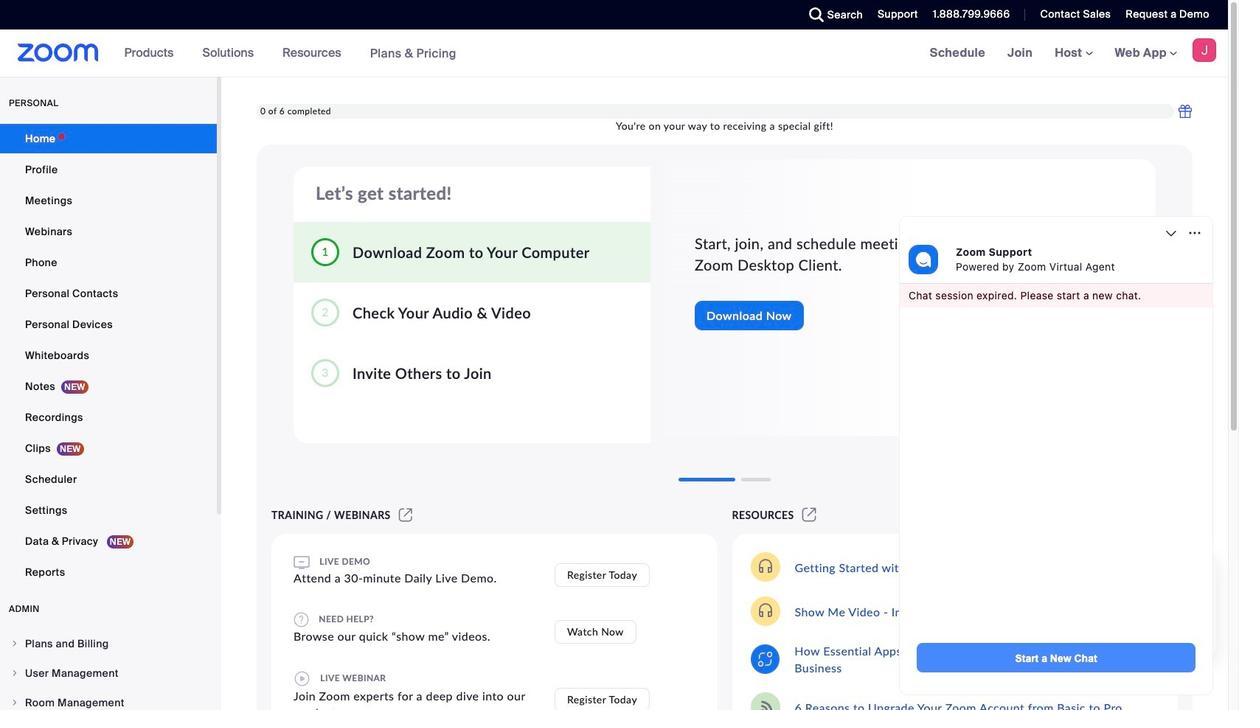 Task type: describe. For each thing, give the bounding box(es) containing it.
window new image
[[397, 509, 415, 522]]

1 menu item from the top
[[0, 630, 217, 658]]

product information navigation
[[113, 30, 468, 77]]

zoom logo image
[[18, 44, 99, 62]]

3 menu item from the top
[[0, 689, 217, 710]]



Task type: locate. For each thing, give the bounding box(es) containing it.
1 vertical spatial menu item
[[0, 660, 217, 688]]

meetings navigation
[[919, 30, 1228, 77]]

2 right image from the top
[[10, 699, 19, 708]]

banner
[[0, 30, 1228, 77]]

profile picture image
[[1193, 38, 1217, 62]]

2 menu item from the top
[[0, 660, 217, 688]]

1 vertical spatial right image
[[10, 699, 19, 708]]

1 right image from the top
[[10, 640, 19, 648]]

2 vertical spatial menu item
[[0, 689, 217, 710]]

admin menu menu
[[0, 630, 217, 710]]

right image
[[10, 669, 19, 678]]

right image up right icon
[[10, 640, 19, 648]]

window new image
[[800, 509, 819, 522]]

0 vertical spatial menu item
[[0, 630, 217, 658]]

menu item
[[0, 630, 217, 658], [0, 660, 217, 688], [0, 689, 217, 710]]

personal menu menu
[[0, 124, 217, 589]]

right image down right icon
[[10, 699, 19, 708]]

right image
[[10, 640, 19, 648], [10, 699, 19, 708]]

0 vertical spatial right image
[[10, 640, 19, 648]]



Task type: vqa. For each thing, say whether or not it's contained in the screenshot.
the close icon
no



